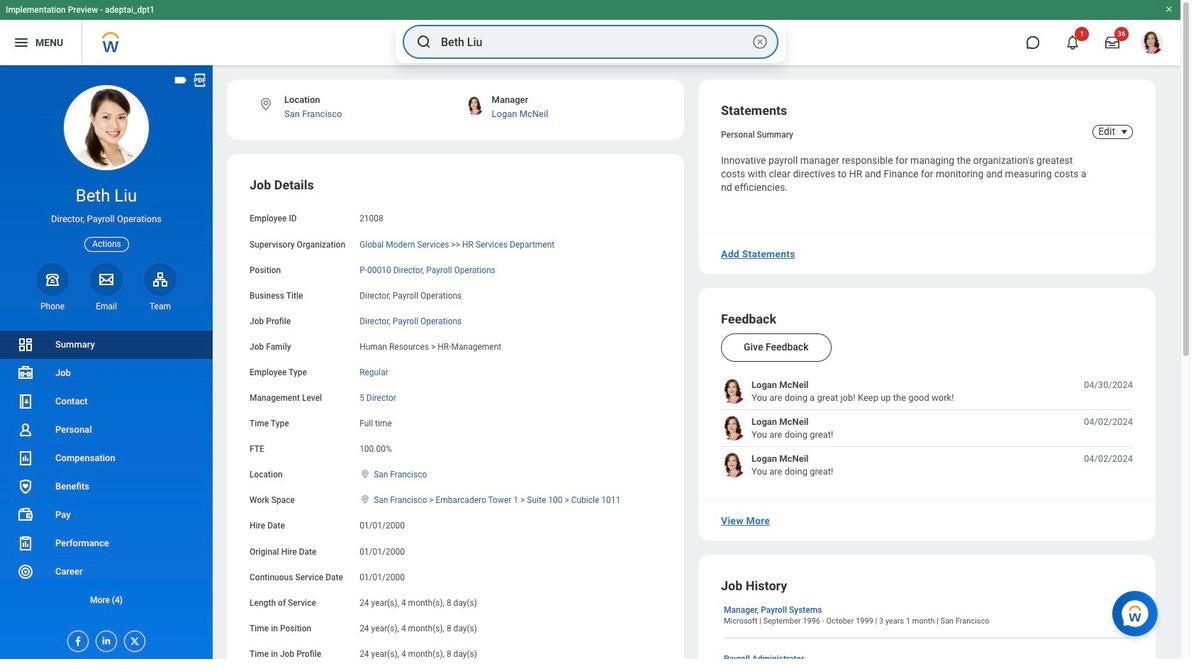 Task type: locate. For each thing, give the bounding box(es) containing it.
contact image
[[17, 393, 34, 410]]

linkedin image
[[96, 631, 112, 646]]

justify image
[[13, 34, 30, 51]]

2 vertical spatial location image
[[360, 495, 371, 505]]

banner
[[0, 0, 1181, 65]]

location image
[[258, 96, 274, 112], [360, 469, 371, 479], [360, 495, 371, 505]]

None search field
[[396, 21, 786, 63]]

group
[[250, 177, 662, 659]]

mail image
[[98, 271, 115, 288]]

0 vertical spatial employee's photo (logan mcneil) image
[[722, 379, 746, 404]]

x image
[[125, 631, 140, 647]]

2 vertical spatial employee's photo (logan mcneil) image
[[722, 453, 746, 478]]

view team image
[[152, 271, 169, 288]]

personal image
[[17, 421, 34, 438]]

1 employee's photo (logan mcneil) image from the top
[[722, 379, 746, 404]]

search image
[[416, 33, 433, 50]]

employee's photo (logan mcneil) image
[[722, 379, 746, 404], [722, 416, 746, 441], [722, 453, 746, 478]]

view printable version (pdf) image
[[192, 72, 208, 88]]

summary image
[[17, 336, 34, 353]]

list
[[0, 331, 213, 614], [722, 379, 1134, 478]]

job image
[[17, 365, 34, 382]]

navigation pane region
[[0, 65, 213, 659]]

email beth liu element
[[90, 301, 123, 312]]

2 employee's photo (logan mcneil) image from the top
[[722, 416, 746, 441]]

1 vertical spatial employee's photo (logan mcneil) image
[[722, 416, 746, 441]]



Task type: vqa. For each thing, say whether or not it's contained in the screenshot.
global navigation Dialog
no



Task type: describe. For each thing, give the bounding box(es) containing it.
close environment banner image
[[1166, 5, 1174, 13]]

career image
[[17, 563, 34, 580]]

benefits image
[[17, 478, 34, 495]]

tag image
[[173, 72, 189, 88]]

1 vertical spatial location image
[[360, 469, 371, 479]]

compensation image
[[17, 450, 34, 467]]

inbox large image
[[1106, 35, 1120, 50]]

full time element
[[360, 416, 392, 429]]

1 horizontal spatial list
[[722, 379, 1134, 478]]

0 vertical spatial location image
[[258, 96, 274, 112]]

pay image
[[17, 507, 34, 524]]

x circle image
[[752, 33, 769, 50]]

0 horizontal spatial list
[[0, 331, 213, 614]]

Search Workday  search field
[[441, 26, 749, 57]]

facebook image
[[68, 631, 84, 647]]

performance image
[[17, 535, 34, 552]]

phone beth liu element
[[36, 301, 69, 312]]

caret down image
[[1117, 126, 1134, 138]]

team beth liu element
[[144, 301, 177, 312]]

phone image
[[43, 271, 62, 288]]

3 employee's photo (logan mcneil) image from the top
[[722, 453, 746, 478]]

personal summary element
[[722, 127, 794, 140]]

notifications large image
[[1066, 35, 1081, 50]]

profile logan mcneil image
[[1142, 31, 1164, 57]]



